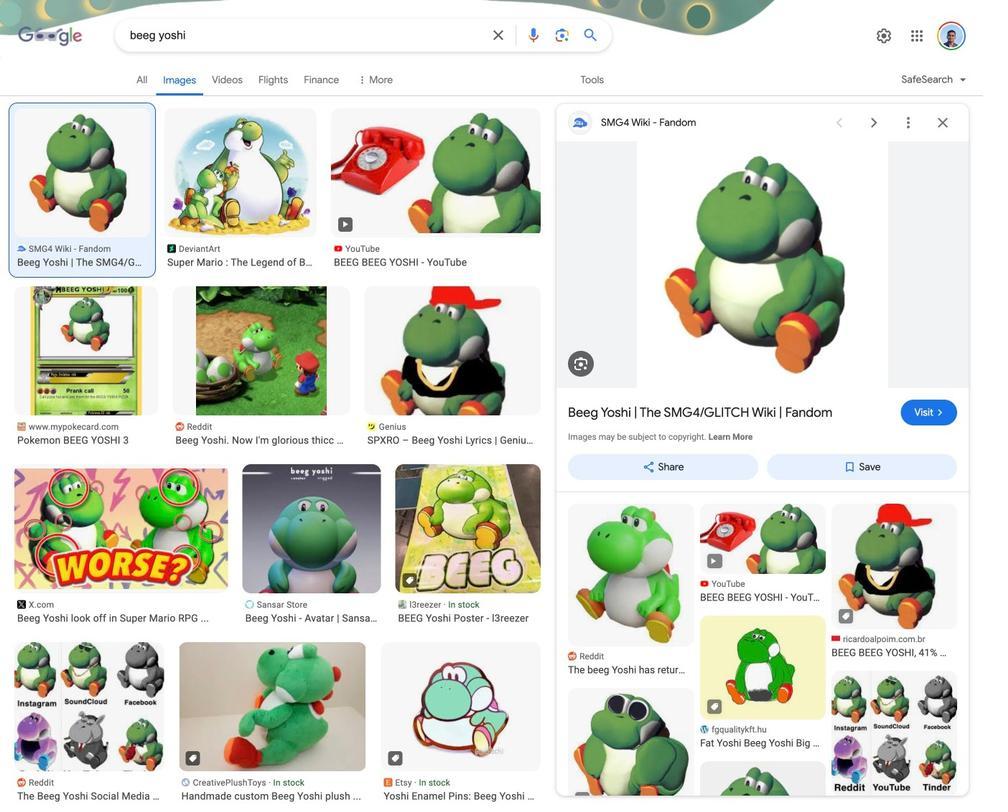 Task type: locate. For each thing, give the bounding box(es) containing it.
click for product information tooltip for the topmost beeg beeg yoshi, 41% off | ricardoalpoim.com.br image
[[842, 613, 850, 621]]

navigation
[[0, 63, 983, 104]]

list item
[[568, 504, 694, 683], [700, 504, 826, 610], [832, 504, 957, 666], [700, 616, 826, 756]]

1 list from the left
[[568, 504, 694, 811]]

0 vertical spatial beeg beeg yoshi, 41% off | ricardoalpoim.com.br image
[[832, 504, 957, 630]]

beeg beeg yoshi, 41% off | ricardoalpoim.com.br image
[[832, 504, 957, 630], [568, 689, 694, 811]]

search by image image
[[554, 27, 571, 44]]

0 vertical spatial click for product information image
[[710, 703, 719, 712]]

0 horizontal spatial beeg yoshi | the smg4/glitch wiki | fandom image
[[14, 108, 150, 238]]

0 horizontal spatial click for product information image
[[578, 796, 587, 804]]

0 horizontal spatial list
[[568, 504, 694, 811]]

total eclipse 2024 image
[[17, 24, 83, 48]]

2 horizontal spatial list
[[832, 504, 957, 811]]

1 vertical spatial click for product information image
[[578, 796, 587, 804]]

beeg yoshi poster - l3reezer image
[[395, 465, 541, 594]]

1 horizontal spatial beeg beeg yoshi - youtube image
[[700, 504, 826, 574]]

1 vertical spatial click for product information tooltip
[[710, 703, 719, 712]]

1 horizontal spatial beeg beeg yoshi, 41% off | ricardoalpoim.com.br image
[[832, 504, 957, 630]]

0 vertical spatial beeg beeg yoshi - youtube image
[[331, 113, 541, 233]]

click for video information tooltip
[[708, 556, 720, 567]]

beeg yoshi. now i'm glorious thicc 4k ... image
[[180, 287, 343, 416]]

0 horizontal spatial beeg beeg yoshi - youtube image
[[331, 113, 541, 233]]

search by voice image
[[525, 27, 542, 44]]

1 horizontal spatial click for product information tooltip
[[710, 703, 719, 712]]

list
[[568, 504, 694, 811], [700, 504, 826, 811], [832, 504, 957, 811]]

1 vertical spatial beeg beeg yoshi, 41% off | ricardoalpoim.com.br image
[[568, 689, 694, 811]]

beeg beeg yoshi - youtube image
[[331, 113, 541, 233], [700, 504, 826, 574]]

0 horizontal spatial beeg beeg yoshi, 41% off | ricardoalpoim.com.br image
[[568, 689, 694, 811]]

yoshi enamel pins: beeg yoshi and baby ... image
[[381, 643, 541, 772]]

click for product information tooltip
[[842, 613, 850, 621], [710, 703, 719, 712], [578, 796, 587, 804]]

beeg yoshi | the smg4/glitch wiki | fandom image
[[14, 108, 150, 238], [637, 141, 888, 389]]

the beeg yoshi social media : r/beegyoshi image
[[14, 643, 164, 772], [832, 671, 957, 797]]

0 horizontal spatial the beeg yoshi social media : r/beegyoshi image
[[14, 643, 164, 772]]

click for video information image
[[708, 556, 718, 567]]

1 horizontal spatial list
[[700, 504, 826, 811]]

beeg yoshi look off in super mario rpg ... image
[[14, 469, 228, 590]]

None search field
[[0, 18, 612, 52]]

2 list from the left
[[700, 504, 826, 811]]

2 horizontal spatial click for product information tooltip
[[842, 613, 850, 621]]

0 vertical spatial click for product information tooltip
[[842, 613, 850, 621]]

0 horizontal spatial click for product information tooltip
[[578, 796, 587, 804]]

Search text field
[[130, 27, 481, 45]]

1 horizontal spatial click for product information image
[[710, 703, 719, 712]]

2 vertical spatial click for product information tooltip
[[578, 796, 587, 804]]

1 horizontal spatial the beeg yoshi social media : r/beegyoshi image
[[832, 671, 957, 797]]

click for product information image
[[842, 613, 850, 621]]

click for product information image
[[710, 703, 719, 712], [578, 796, 587, 804]]



Task type: describe. For each thing, give the bounding box(es) containing it.
beeg yoshi - avatar | sansar store image
[[242, 465, 381, 594]]

3 list from the left
[[832, 504, 957, 811]]

click for product information image for click for product information tooltip related to the bottommost beeg beeg yoshi, 41% off | ricardoalpoim.com.br image
[[578, 796, 587, 804]]

click for product information image for fat yoshi beeg yoshi big yoshi 3d print nintendo 3d print super mario rpg |  fgqualitykft.hu image's click for product information tooltip
[[710, 703, 719, 712]]

beeg yoshi, hd png download - kindpng image
[[700, 762, 826, 811]]

fat yoshi beeg yoshi big yoshi 3d print nintendo 3d print super mario rpg |  fgqualitykft.hu image
[[700, 616, 826, 720]]

handmade custom beeg yoshi plush ... image
[[180, 643, 366, 772]]

more actions for this result image
[[894, 108, 923, 137]]

click for product information tooltip for the bottommost beeg beeg yoshi, 41% off | ricardoalpoim.com.br image
[[578, 796, 587, 804]]

1 vertical spatial beeg beeg yoshi - youtube image
[[700, 504, 826, 574]]

1 horizontal spatial beeg yoshi | the smg4/glitch wiki | fandom image
[[637, 141, 888, 389]]

the beeg yoshi has returned : r/mario image
[[568, 504, 694, 647]]

super mario : the legend of beeg yoshi ... image
[[164, 108, 317, 238]]

click for product information tooltip for fat yoshi beeg yoshi big yoshi 3d print nintendo 3d print super mario rpg |  fgqualitykft.hu image
[[710, 703, 719, 712]]

spxro – beeg yoshi lyrics | genius lyrics image
[[372, 287, 533, 416]]

pokemon beeg yoshi 3 image
[[31, 287, 142, 416]]



Task type: vqa. For each thing, say whether or not it's contained in the screenshot.
 search box at the top of the page
no



